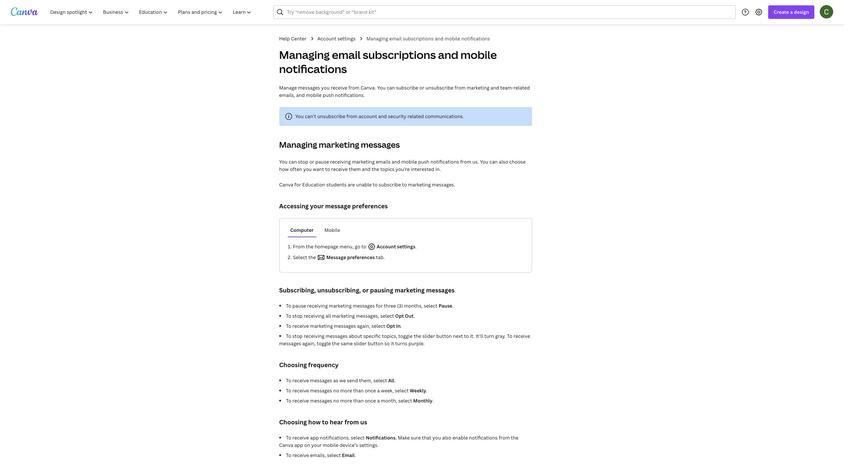 Task type: describe. For each thing, give the bounding box(es) containing it.
us
[[360, 419, 367, 427]]

related inside manage messages you receive from canva. you can subscribe or unsubscribe from marketing and team-related emails, and mobile push notifications.
[[514, 85, 530, 91]]

mobile inside managing email subscriptions and mobile notifications
[[461, 48, 497, 62]]

in
[[396, 323, 401, 330]]

messages up messages,
[[353, 303, 375, 309]]

create
[[774, 9, 789, 15]]

that
[[422, 435, 432, 442]]

no for week,
[[333, 388, 339, 394]]

hear
[[330, 419, 343, 427]]

interested
[[411, 166, 435, 173]]

receive inside manage messages you receive from canva. you can subscribe or unsubscribe from marketing and team-related emails, and mobile push notifications.
[[331, 85, 347, 91]]

monthly
[[413, 398, 433, 405]]

select right "week,"
[[395, 388, 409, 394]]

canva.
[[361, 85, 376, 91]]

0 vertical spatial slider
[[423, 333, 435, 340]]

0 vertical spatial again,
[[357, 323, 371, 330]]

make
[[398, 435, 410, 442]]

next
[[453, 333, 463, 340]]

help center
[[279, 35, 307, 42]]

canva inside make sure that you also enable notifications from the canva app on your mobile device's settings.
[[279, 443, 293, 449]]

once for week,
[[365, 388, 376, 394]]

1 vertical spatial settings
[[397, 244, 416, 250]]

to for to receive emails, select email .
[[286, 453, 291, 459]]

receive for to receive messages no more than once a month, select monthly .
[[293, 398, 309, 405]]

push inside manage messages you receive from canva. you can subscribe or unsubscribe from marketing and team-related emails, and mobile push notifications.
[[323, 92, 334, 98]]

once for month,
[[365, 398, 376, 405]]

stop inside you can stop or pause receiving marketing emails and mobile push notifications from us. you can also choose how often you want to receive them and the topics you're interested in.
[[298, 159, 308, 165]]

it
[[391, 341, 394, 347]]

to for to stop receiving messages about specific topics, toggle the slider button next to it. it'll turn gray. to receive messages again, toggle the same slider button so it turns purple.
[[286, 333, 291, 340]]

also inside make sure that you also enable notifications from the canva app on your mobile device's settings.
[[442, 435, 452, 442]]

2 horizontal spatial can
[[490, 159, 498, 165]]

managing email subscriptions and mobile notifications link
[[367, 35, 490, 42]]

messages inside manage messages you receive from canva. you can subscribe or unsubscribe from marketing and team-related emails, and mobile push notifications.
[[298, 85, 320, 91]]

students
[[327, 182, 347, 188]]

receiving for messages
[[304, 333, 325, 340]]

about
[[349, 333, 362, 340]]

to receive emails, select email .
[[286, 453, 356, 459]]

0 horizontal spatial settings
[[338, 35, 356, 42]]

to inside you can stop or pause receiving marketing emails and mobile push notifications from us. you can also choose how often you want to receive them and the topics you're interested in.
[[325, 166, 330, 173]]

to for to receive messages no more than once a month, select monthly .
[[286, 398, 291, 405]]

message preferences
[[325, 255, 375, 261]]

it'll
[[476, 333, 483, 340]]

month,
[[381, 398, 397, 405]]

team-
[[501, 85, 514, 91]]

months,
[[404, 303, 423, 309]]

choosing how to hear from us
[[279, 419, 367, 427]]

messages up choosing how to hear from us on the left of page
[[310, 398, 332, 405]]

1 vertical spatial managing email subscriptions and mobile notifications
[[279, 48, 497, 76]]

select left email
[[327, 453, 341, 459]]

you inside manage messages you receive from canva. you can subscribe or unsubscribe from marketing and team-related emails, and mobile push notifications.
[[377, 85, 386, 91]]

subscribing, unsubscribing, or pausing marketing messages
[[279, 287, 455, 295]]

select left all
[[374, 378, 387, 384]]

to for to receive messages no more than once a week, select weekly .
[[286, 388, 291, 394]]

mobile inside make sure that you also enable notifications from the canva app on your mobile device's settings.
[[323, 443, 339, 449]]

0 horizontal spatial for
[[295, 182, 301, 188]]

or inside you can stop or pause receiving marketing emails and mobile push notifications from us. you can also choose how often you want to receive them and the topics you're interested in.
[[310, 159, 314, 165]]

design
[[794, 9, 809, 15]]

0 vertical spatial opt
[[395, 313, 404, 320]]

purple.
[[409, 341, 425, 347]]

receive for to receive messages as we send them, select all .
[[293, 378, 309, 384]]

emails, inside manage messages you receive from canva. you can subscribe or unsubscribe from marketing and team-related emails, and mobile push notifications.
[[279, 92, 295, 98]]

email
[[342, 453, 355, 459]]

Try "remove background" or "brand kit" search field
[[287, 6, 732, 19]]

0 vertical spatial managing email subscriptions and mobile notifications
[[367, 35, 490, 42]]

from
[[293, 244, 305, 250]]

christina overa image
[[820, 5, 834, 18]]

weekly
[[410, 388, 426, 394]]

help
[[279, 35, 290, 42]]

all
[[326, 313, 331, 320]]

sure
[[411, 435, 421, 442]]

account
[[359, 113, 377, 120]]

topics,
[[382, 333, 397, 340]]

in.
[[436, 166, 441, 173]]

topics
[[381, 166, 395, 173]]

1 vertical spatial related
[[408, 113, 424, 120]]

mobile
[[325, 227, 340, 234]]

notifications,
[[320, 435, 350, 442]]

week,
[[381, 388, 394, 394]]

to receive app notifications, select notifications.
[[286, 435, 398, 442]]

messages down to receive messages as we send them, select all .
[[310, 388, 332, 394]]

0 vertical spatial preferences
[[352, 202, 388, 210]]

1 vertical spatial subscribe
[[379, 182, 401, 188]]

messages up choosing frequency
[[279, 341, 301, 347]]

them
[[349, 166, 361, 173]]

to inside to stop receiving messages about specific topics, toggle the slider button next to it. it'll turn gray. to receive messages again, toggle the same slider button so it turns purple.
[[464, 333, 469, 340]]

often
[[290, 166, 302, 173]]

receive for to receive marketing messages again, select opt in .
[[293, 323, 309, 330]]

enable
[[453, 435, 468, 442]]

on
[[304, 443, 310, 449]]

go
[[355, 244, 360, 250]]

want
[[313, 166, 324, 173]]

you inside make sure that you also enable notifications from the canva app on your mobile device's settings.
[[433, 435, 441, 442]]

to receive messages no more than once a month, select monthly .
[[286, 398, 434, 405]]

a inside dropdown button
[[791, 9, 793, 15]]

to pause receiving marketing messages for three (3) months, select pause .
[[286, 303, 454, 309]]

to down "you're"
[[402, 182, 407, 188]]

it.
[[470, 333, 475, 340]]

pausing
[[370, 287, 393, 295]]

your inside make sure that you also enable notifications from the canva app on your mobile device's settings.
[[311, 443, 322, 449]]

same
[[341, 341, 353, 347]]

manage messages you receive from canva. you can subscribe or unsubscribe from marketing and team-related emails, and mobile push notifications.
[[279, 85, 530, 98]]

2 vertical spatial or
[[362, 287, 369, 295]]

messages up pause
[[426, 287, 455, 295]]

1 horizontal spatial emails,
[[310, 453, 326, 459]]

choosing frequency
[[279, 361, 339, 369]]

from inside make sure that you also enable notifications from the canva app on your mobile device's settings.
[[499, 435, 510, 442]]

unsubscribing,
[[317, 287, 361, 295]]

emails
[[376, 159, 391, 165]]

notifications.
[[335, 92, 365, 98]]

managing for pause
[[279, 139, 317, 150]]

0 vertical spatial your
[[310, 202, 324, 210]]

messages,
[[356, 313, 379, 320]]

security
[[388, 113, 407, 120]]

manage
[[279, 85, 297, 91]]

app inside make sure that you also enable notifications from the canva app on your mobile device's settings.
[[295, 443, 303, 449]]

help center link
[[279, 35, 307, 42]]

accessing your message preferences
[[279, 202, 388, 210]]

(3)
[[397, 303, 403, 309]]

no for month,
[[333, 398, 339, 405]]

1 vertical spatial slider
[[354, 341, 367, 347]]

device's
[[340, 443, 358, 449]]

1 horizontal spatial app
[[310, 435, 319, 442]]

1 vertical spatial account settings
[[376, 244, 416, 250]]

turns
[[395, 341, 408, 347]]

also inside you can stop or pause receiving marketing emails and mobile push notifications from us. you can also choose how often you want to receive them and the topics you're interested in.
[[499, 159, 508, 165]]

to left hear
[[322, 419, 329, 427]]

all
[[388, 378, 395, 384]]

them,
[[359, 378, 372, 384]]

to for to stop receiving all marketing messages, select opt out .
[[286, 313, 291, 320]]

to right go
[[362, 244, 366, 250]]

receiving for all
[[304, 313, 325, 320]]

create a design button
[[769, 5, 815, 19]]

0 horizontal spatial toggle
[[317, 341, 331, 347]]

select left pause
[[424, 303, 438, 309]]

0 horizontal spatial can
[[289, 159, 297, 165]]

three
[[384, 303, 396, 309]]

to stop receiving all marketing messages, select opt out .
[[286, 313, 415, 320]]



Task type: vqa. For each thing, say whether or not it's contained in the screenshot.
Share
no



Task type: locate. For each thing, give the bounding box(es) containing it.
0 horizontal spatial app
[[295, 443, 303, 449]]

select up specific at the left bottom
[[372, 323, 385, 330]]

notifications inside managing email subscriptions and mobile notifications
[[279, 62, 347, 76]]

select up device's
[[351, 435, 365, 442]]

receive for to receive app notifications, select notifications.
[[293, 435, 309, 442]]

0 horizontal spatial also
[[442, 435, 452, 442]]

toggle up frequency
[[317, 341, 331, 347]]

than for week,
[[353, 388, 364, 394]]

to stop receiving messages about specific topics, toggle the slider button next to it. it'll turn gray. to receive messages again, toggle the same slider button so it turns purple.
[[279, 333, 530, 347]]

1 horizontal spatial account
[[377, 244, 396, 250]]

stop inside to stop receiving messages about specific topics, toggle the slider button next to it. it'll turn gray. to receive messages again, toggle the same slider button so it turns purple.
[[293, 333, 303, 340]]

0 horizontal spatial unsubscribe
[[317, 113, 346, 120]]

messages down to stop receiving all marketing messages, select opt out . at the left of the page
[[334, 323, 356, 330]]

0 vertical spatial subscriptions
[[403, 35, 434, 42]]

again,
[[357, 323, 371, 330], [302, 341, 316, 347]]

1 vertical spatial account
[[377, 244, 396, 250]]

0 vertical spatial email
[[390, 35, 402, 42]]

your right "on"
[[311, 443, 322, 449]]

message
[[325, 202, 351, 210]]

the
[[372, 166, 379, 173], [306, 244, 314, 250], [309, 255, 316, 261], [414, 333, 421, 340], [332, 341, 340, 347], [511, 435, 519, 442]]

once down to receive messages no more than once a week, select weekly .
[[365, 398, 376, 405]]

a
[[791, 9, 793, 15], [377, 388, 380, 394], [377, 398, 380, 405]]

from the homepage menu, go to
[[293, 244, 368, 250]]

can right us.
[[490, 159, 498, 165]]

unsubscribe right can't
[[317, 113, 346, 120]]

toggle up turns
[[399, 333, 413, 340]]

1 vertical spatial how
[[308, 419, 321, 427]]

1 vertical spatial more
[[340, 398, 352, 405]]

once
[[365, 388, 376, 394], [365, 398, 376, 405]]

to for to receive marketing messages again, select opt in .
[[286, 323, 291, 330]]

communications.
[[425, 113, 464, 120]]

receiving inside to stop receiving messages about specific topics, toggle the slider button next to it. it'll turn gray. to receive messages again, toggle the same slider button so it turns purple.
[[304, 333, 325, 340]]

2 once from the top
[[365, 398, 376, 405]]

1 vertical spatial for
[[376, 303, 383, 309]]

1 vertical spatial choosing
[[279, 419, 307, 427]]

choosing for choosing how to hear from us
[[279, 419, 307, 427]]

1 once from the top
[[365, 388, 376, 394]]

for down often
[[295, 182, 301, 188]]

than up to receive messages no more than once a month, select monthly .
[[353, 388, 364, 394]]

choose
[[509, 159, 526, 165]]

0 vertical spatial push
[[323, 92, 334, 98]]

as
[[333, 378, 338, 384]]

0 horizontal spatial related
[[408, 113, 424, 120]]

accessing
[[279, 202, 309, 210]]

2 no from the top
[[333, 398, 339, 405]]

messages.
[[432, 182, 455, 188]]

computer
[[290, 227, 314, 234]]

receiving left all
[[304, 313, 325, 320]]

button
[[436, 333, 452, 340], [368, 341, 384, 347]]

to
[[325, 166, 330, 173], [373, 182, 378, 188], [402, 182, 407, 188], [362, 244, 366, 250], [464, 333, 469, 340], [322, 419, 329, 427]]

select
[[424, 303, 438, 309], [380, 313, 394, 320], [372, 323, 385, 330], [374, 378, 387, 384], [395, 388, 409, 394], [399, 398, 412, 405], [351, 435, 365, 442], [327, 453, 341, 459]]

once down them,
[[365, 388, 376, 394]]

0 vertical spatial emails,
[[279, 92, 295, 98]]

how
[[279, 166, 289, 173], [308, 419, 321, 427]]

stop up often
[[298, 159, 308, 165]]

marketing
[[467, 85, 490, 91], [319, 139, 359, 150], [352, 159, 375, 165], [408, 182, 431, 188], [395, 287, 425, 295], [329, 303, 352, 309], [332, 313, 355, 320], [310, 323, 333, 330]]

0 vertical spatial account
[[317, 35, 336, 42]]

can right canva.
[[387, 85, 395, 91]]

or
[[420, 85, 425, 91], [310, 159, 314, 165], [362, 287, 369, 295]]

to right unable
[[373, 182, 378, 188]]

how left hear
[[308, 419, 321, 427]]

1 vertical spatial stop
[[293, 313, 303, 320]]

pause down subscribing,
[[293, 303, 306, 309]]

a for weekly
[[377, 388, 380, 394]]

1 vertical spatial pause
[[293, 303, 306, 309]]

1 horizontal spatial email
[[390, 35, 402, 42]]

1 vertical spatial opt
[[387, 323, 395, 330]]

the inside make sure that you also enable notifications from the canva app on your mobile device's settings.
[[511, 435, 519, 442]]

you inside you can stop or pause receiving marketing emails and mobile push notifications from us. you can also choose how often you want to receive them and the topics you're interested in.
[[303, 166, 312, 173]]

canva down often
[[279, 182, 293, 188]]

menu,
[[340, 244, 354, 250]]

we
[[340, 378, 346, 384]]

0 vertical spatial choosing
[[279, 361, 307, 369]]

to for to receive app notifications, select notifications.
[[286, 435, 291, 442]]

you can stop or pause receiving marketing emails and mobile push notifications from us. you can also choose how often you want to receive them and the topics you're interested in.
[[279, 159, 526, 173]]

1 vertical spatial canva
[[279, 443, 293, 449]]

managing email subscriptions and mobile notifications
[[367, 35, 490, 42], [279, 48, 497, 76]]

1 vertical spatial managing
[[279, 48, 330, 62]]

2 canva from the top
[[279, 443, 293, 449]]

to left it.
[[464, 333, 469, 340]]

account right center
[[317, 35, 336, 42]]

1 horizontal spatial for
[[376, 303, 383, 309]]

0 vertical spatial subscribe
[[396, 85, 418, 91]]

canva
[[279, 182, 293, 188], [279, 443, 293, 449]]

receiving up choosing frequency
[[304, 333, 325, 340]]

pause up want
[[316, 159, 329, 165]]

out
[[405, 313, 414, 320]]

1 vertical spatial preferences
[[347, 255, 375, 261]]

again, up choosing frequency
[[302, 341, 316, 347]]

more down we
[[340, 388, 352, 394]]

2 horizontal spatial or
[[420, 85, 425, 91]]

specific
[[363, 333, 381, 340]]

how inside you can stop or pause receiving marketing emails and mobile push notifications from us. you can also choose how often you want to receive them and the topics you're interested in.
[[279, 166, 289, 173]]

notifications.
[[366, 435, 397, 442]]

select
[[293, 255, 307, 261]]

to for to pause receiving marketing messages for three (3) months, select pause .
[[286, 303, 291, 309]]

0 horizontal spatial slider
[[354, 341, 367, 347]]

stop
[[298, 159, 308, 165], [293, 313, 303, 320], [293, 333, 303, 340]]

opt left out
[[395, 313, 404, 320]]

mobile button
[[322, 224, 343, 237]]

mobile inside managing email subscriptions and mobile notifications link
[[445, 35, 460, 42]]

you're
[[396, 166, 410, 173]]

1 horizontal spatial button
[[436, 333, 452, 340]]

so
[[385, 341, 390, 347]]

tab.
[[375, 255, 385, 261]]

1 horizontal spatial slider
[[423, 333, 435, 340]]

opt left in at the left of the page
[[387, 323, 395, 330]]

2 choosing from the top
[[279, 419, 307, 427]]

stop for to stop receiving all marketing messages, select opt out .
[[293, 313, 303, 320]]

account settings
[[317, 35, 356, 42], [376, 244, 416, 250]]

1 vertical spatial a
[[377, 388, 380, 394]]

account
[[317, 35, 336, 42], [377, 244, 396, 250]]

a left design
[[791, 9, 793, 15]]

0 horizontal spatial push
[[323, 92, 334, 98]]

2 vertical spatial managing
[[279, 139, 317, 150]]

0 horizontal spatial email
[[332, 48, 361, 62]]

0 vertical spatial unsubscribe
[[426, 85, 454, 91]]

canva for education students are unable to subscribe to marketing messages.
[[279, 182, 455, 188]]

0 vertical spatial no
[[333, 388, 339, 394]]

and inside managing email subscriptions and mobile notifications
[[438, 48, 459, 62]]

subscribe up "security"
[[396, 85, 418, 91]]

receive for to receive emails, select email .
[[293, 453, 309, 459]]

subscribe down topics
[[379, 182, 401, 188]]

preferences down go
[[347, 255, 375, 261]]

0 vertical spatial once
[[365, 388, 376, 394]]

turn
[[485, 333, 494, 340]]

stop up choosing frequency
[[293, 333, 303, 340]]

0 vertical spatial how
[[279, 166, 289, 173]]

notifications inside you can stop or pause receiving marketing emails and mobile push notifications from us. you can also choose how often you want to receive them and the topics you're interested in.
[[431, 159, 459, 165]]

messages right manage
[[298, 85, 320, 91]]

0 horizontal spatial emails,
[[279, 92, 295, 98]]

push inside you can stop or pause receiving marketing emails and mobile push notifications from us. you can also choose how often you want to receive them and the topics you're interested in.
[[418, 159, 430, 165]]

messages left the as on the left of the page
[[310, 378, 332, 384]]

1 vertical spatial than
[[353, 398, 364, 405]]

0 horizontal spatial account
[[317, 35, 336, 42]]

select down three
[[380, 313, 394, 320]]

button left the next
[[436, 333, 452, 340]]

to receive messages as we send them, select all .
[[286, 378, 396, 384]]

computer button
[[288, 224, 316, 237]]

receiving up them
[[330, 159, 351, 165]]

1 vertical spatial emails,
[[310, 453, 326, 459]]

1 horizontal spatial again,
[[357, 323, 371, 330]]

1 vertical spatial once
[[365, 398, 376, 405]]

choosing
[[279, 361, 307, 369], [279, 419, 307, 427]]

0 horizontal spatial again,
[[302, 341, 316, 347]]

select right "month,"
[[399, 398, 412, 405]]

make sure that you also enable notifications from the canva app on your mobile device's settings.
[[279, 435, 519, 449]]

you can't unsubscribe from account and security related communications.
[[295, 113, 464, 120]]

to for to receive messages as we send them, select all .
[[286, 378, 291, 384]]

0 vertical spatial also
[[499, 159, 508, 165]]

2 more from the top
[[340, 398, 352, 405]]

message
[[326, 255, 346, 261]]

1 than from the top
[[353, 388, 364, 394]]

unsubscribe inside manage messages you receive from canva. you can subscribe or unsubscribe from marketing and team-related emails, and mobile push notifications.
[[426, 85, 454, 91]]

1 vertical spatial also
[[442, 435, 452, 442]]

us.
[[473, 159, 479, 165]]

1 horizontal spatial or
[[362, 287, 369, 295]]

1 horizontal spatial account settings
[[376, 244, 416, 250]]

receiving for marketing
[[307, 303, 328, 309]]

again, inside to stop receiving messages about specific topics, toggle the slider button next to it. it'll turn gray. to receive messages again, toggle the same slider button so it turns purple.
[[302, 341, 316, 347]]

marketing inside you can stop or pause receiving marketing emails and mobile push notifications from us. you can also choose how often you want to receive them and the topics you're interested in.
[[352, 159, 375, 165]]

slider down about
[[354, 341, 367, 347]]

0 vertical spatial than
[[353, 388, 364, 394]]

0 vertical spatial you
[[321, 85, 330, 91]]

again, down messages,
[[357, 323, 371, 330]]

2 horizontal spatial you
[[433, 435, 441, 442]]

notifications inside make sure that you also enable notifications from the canva app on your mobile device's settings.
[[469, 435, 498, 442]]

receiving inside you can stop or pause receiving marketing emails and mobile push notifications from us. you can also choose how often you want to receive them and the topics you're interested in.
[[330, 159, 351, 165]]

stop for to stop receiving messages about specific topics, toggle the slider button next to it. it'll turn gray. to receive messages again, toggle the same slider button so it turns purple.
[[293, 333, 303, 340]]

managing inside managing email subscriptions and mobile notifications
[[279, 48, 330, 62]]

unsubscribe up 'communications.'
[[426, 85, 454, 91]]

1 vertical spatial subscriptions
[[363, 48, 436, 62]]

1 vertical spatial toggle
[[317, 341, 331, 347]]

1 horizontal spatial how
[[308, 419, 321, 427]]

subscriptions
[[403, 35, 434, 42], [363, 48, 436, 62]]

emails, down manage
[[279, 92, 295, 98]]

the inside you can stop or pause receiving marketing emails and mobile push notifications from us. you can also choose how often you want to receive them and the topics you're interested in.
[[372, 166, 379, 173]]

than down to receive messages no more than once a week, select weekly .
[[353, 398, 364, 405]]

also left enable
[[442, 435, 452, 442]]

can up often
[[289, 159, 297, 165]]

canva left "on"
[[279, 443, 293, 449]]

1 vertical spatial again,
[[302, 341, 316, 347]]

can inside manage messages you receive from canva. you can subscribe or unsubscribe from marketing and team-related emails, and mobile push notifications.
[[387, 85, 395, 91]]

app up "on"
[[310, 435, 319, 442]]

to receive messages no more than once a week, select weekly .
[[286, 388, 428, 394]]

unable
[[356, 182, 372, 188]]

create a design
[[774, 9, 809, 15]]

choosing for choosing frequency
[[279, 361, 307, 369]]

push left notifications.
[[323, 92, 334, 98]]

0 vertical spatial account settings
[[317, 35, 356, 42]]

can't
[[305, 113, 316, 120]]

frequency
[[308, 361, 339, 369]]

receiving up all
[[307, 303, 328, 309]]

for left three
[[376, 303, 383, 309]]

0 vertical spatial toggle
[[399, 333, 413, 340]]

more for month,
[[340, 398, 352, 405]]

also left choose
[[499, 159, 508, 165]]

messages down the to receive marketing messages again, select opt in .
[[326, 333, 348, 340]]

0 vertical spatial canva
[[279, 182, 293, 188]]

1 horizontal spatial settings
[[397, 244, 416, 250]]

0 vertical spatial for
[[295, 182, 301, 188]]

top level navigation element
[[46, 5, 257, 19]]

app left "on"
[[295, 443, 303, 449]]

unsubscribe
[[426, 85, 454, 91], [317, 113, 346, 120]]

1 vertical spatial push
[[418, 159, 430, 165]]

messages up emails
[[361, 139, 400, 150]]

gray.
[[495, 333, 506, 340]]

2 vertical spatial you
[[433, 435, 441, 442]]

more down to receive messages no more than once a week, select weekly .
[[340, 398, 352, 405]]

1 horizontal spatial also
[[499, 159, 508, 165]]

send
[[347, 378, 358, 384]]

marketing inside manage messages you receive from canva. you can subscribe or unsubscribe from marketing and team-related emails, and mobile push notifications.
[[467, 85, 490, 91]]

0 vertical spatial pause
[[316, 159, 329, 165]]

how left often
[[279, 166, 289, 173]]

slider up purple.
[[423, 333, 435, 340]]

mobile inside you can stop or pause receiving marketing emails and mobile push notifications from us. you can also choose how often you want to receive them and the topics you're interested in.
[[402, 159, 417, 165]]

1 horizontal spatial pause
[[316, 159, 329, 165]]

email
[[390, 35, 402, 42], [332, 48, 361, 62]]

push up interested
[[418, 159, 430, 165]]

0 vertical spatial button
[[436, 333, 452, 340]]

stop down subscribing,
[[293, 313, 303, 320]]

0 horizontal spatial or
[[310, 159, 314, 165]]

emails, down "on"
[[310, 453, 326, 459]]

from
[[349, 85, 360, 91], [455, 85, 466, 91], [347, 113, 358, 120], [460, 159, 471, 165], [345, 419, 359, 427], [499, 435, 510, 442]]

2 vertical spatial a
[[377, 398, 380, 405]]

email inside managing email subscriptions and mobile notifications
[[332, 48, 361, 62]]

and
[[435, 35, 444, 42], [438, 48, 459, 62], [491, 85, 499, 91], [296, 92, 305, 98], [378, 113, 387, 120], [392, 159, 400, 165], [362, 166, 371, 173]]

.
[[416, 244, 417, 250], [453, 303, 454, 309], [414, 313, 415, 320], [401, 323, 402, 330], [395, 378, 396, 384], [426, 388, 428, 394], [433, 398, 434, 405], [355, 453, 356, 459]]

no
[[333, 388, 339, 394], [333, 398, 339, 405]]

2 vertical spatial stop
[[293, 333, 303, 340]]

subscribe inside manage messages you receive from canva. you can subscribe or unsubscribe from marketing and team-related emails, and mobile push notifications.
[[396, 85, 418, 91]]

0 vertical spatial more
[[340, 388, 352, 394]]

subscribing,
[[279, 287, 316, 295]]

receive inside to stop receiving messages about specific topics, toggle the slider button next to it. it'll turn gray. to receive messages again, toggle the same slider button so it turns purple.
[[514, 333, 530, 340]]

managing for from
[[279, 48, 330, 62]]

a left "month,"
[[377, 398, 380, 405]]

account settings link
[[317, 35, 356, 42]]

you
[[377, 85, 386, 91], [295, 113, 304, 120], [279, 159, 288, 165], [480, 159, 489, 165]]

a left "week,"
[[377, 388, 380, 394]]

you inside manage messages you receive from canva. you can subscribe or unsubscribe from marketing and team-related emails, and mobile push notifications.
[[321, 85, 330, 91]]

1 horizontal spatial toggle
[[399, 333, 413, 340]]

mobile inside manage messages you receive from canva. you can subscribe or unsubscribe from marketing and team-related emails, and mobile push notifications.
[[306, 92, 322, 98]]

managing
[[367, 35, 388, 42], [279, 48, 330, 62], [279, 139, 317, 150]]

0 horizontal spatial you
[[303, 166, 312, 173]]

1 horizontal spatial related
[[514, 85, 530, 91]]

1 canva from the top
[[279, 182, 293, 188]]

0 vertical spatial settings
[[338, 35, 356, 42]]

0 horizontal spatial how
[[279, 166, 289, 173]]

1 horizontal spatial unsubscribe
[[426, 85, 454, 91]]

to receive marketing messages again, select opt in .
[[286, 323, 402, 330]]

receive for to receive messages no more than once a week, select weekly .
[[293, 388, 309, 394]]

button down specific at the left bottom
[[368, 341, 384, 347]]

subscriptions inside managing email subscriptions and mobile notifications
[[363, 48, 436, 62]]

preferences down canva for education students are unable to subscribe to marketing messages.
[[352, 202, 388, 210]]

0 horizontal spatial pause
[[293, 303, 306, 309]]

choosing left frequency
[[279, 361, 307, 369]]

1 more from the top
[[340, 388, 352, 394]]

are
[[348, 182, 355, 188]]

1 vertical spatial your
[[311, 443, 322, 449]]

managing marketing messages
[[279, 139, 400, 150]]

0 vertical spatial managing
[[367, 35, 388, 42]]

choosing up "on"
[[279, 419, 307, 427]]

1 vertical spatial unsubscribe
[[317, 113, 346, 120]]

pause inside you can stop or pause receiving marketing emails and mobile push notifications from us. you can also choose how often you want to receive them and the topics you're interested in.
[[316, 159, 329, 165]]

more for week,
[[340, 388, 352, 394]]

account up tab.
[[377, 244, 396, 250]]

settings
[[338, 35, 356, 42], [397, 244, 416, 250]]

1 vertical spatial you
[[303, 166, 312, 173]]

homepage
[[315, 244, 339, 250]]

a for monthly
[[377, 398, 380, 405]]

or inside manage messages you receive from canva. you can subscribe or unsubscribe from marketing and team-related emails, and mobile push notifications.
[[420, 85, 425, 91]]

to right want
[[325, 166, 330, 173]]

notifications
[[462, 35, 490, 42], [279, 62, 347, 76], [431, 159, 459, 165], [469, 435, 498, 442]]

1 vertical spatial no
[[333, 398, 339, 405]]

0 horizontal spatial button
[[368, 341, 384, 347]]

receive inside you can stop or pause receiving marketing emails and mobile push notifications from us. you can also choose how often you want to receive them and the topics you're interested in.
[[331, 166, 348, 173]]

center
[[291, 35, 307, 42]]

0 vertical spatial stop
[[298, 159, 308, 165]]

your left the message
[[310, 202, 324, 210]]

slider
[[423, 333, 435, 340], [354, 341, 367, 347]]

0 vertical spatial related
[[514, 85, 530, 91]]

2 than from the top
[[353, 398, 364, 405]]

1 choosing from the top
[[279, 361, 307, 369]]

than for month,
[[353, 398, 364, 405]]

mobile
[[445, 35, 460, 42], [461, 48, 497, 62], [306, 92, 322, 98], [402, 159, 417, 165], [323, 443, 339, 449]]

1 no from the top
[[333, 388, 339, 394]]

from inside you can stop or pause receiving marketing emails and mobile push notifications from us. you can also choose how often you want to receive them and the topics you're interested in.
[[460, 159, 471, 165]]



